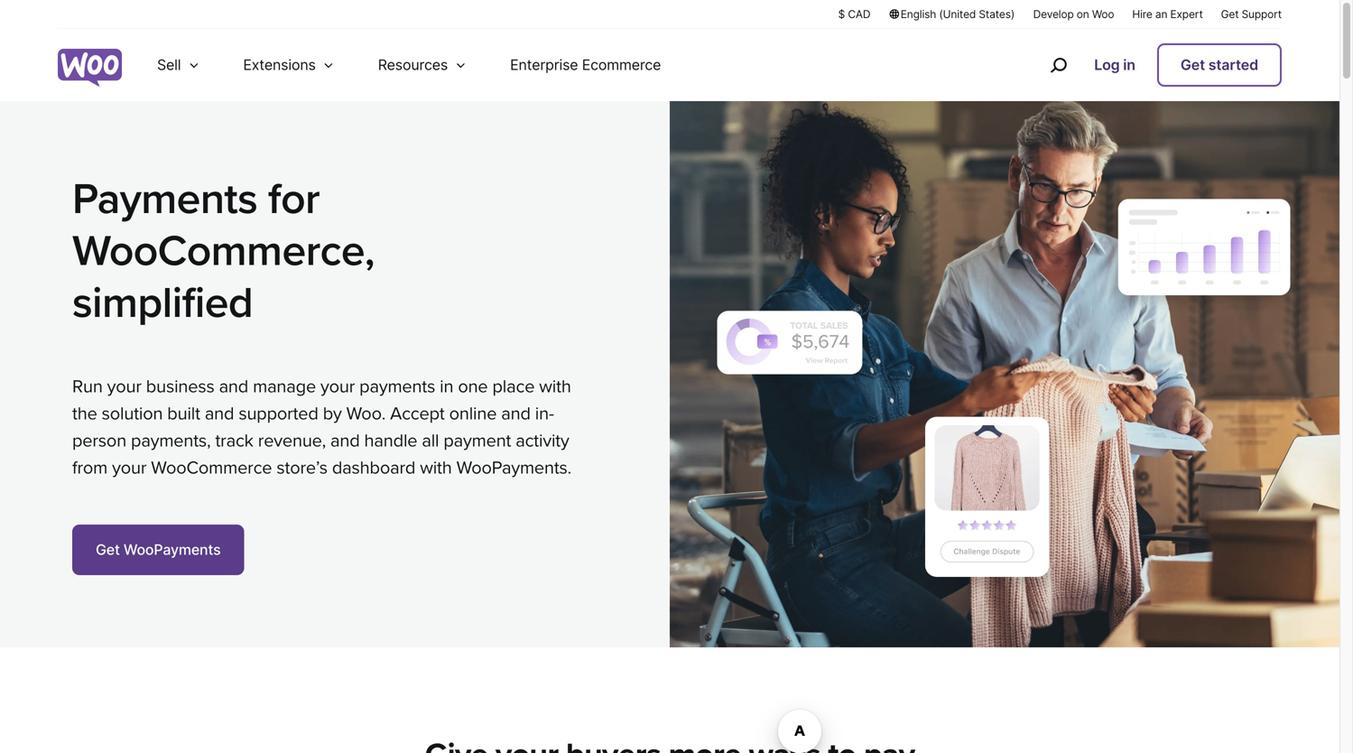 Task type: describe. For each thing, give the bounding box(es) containing it.
an
[[1156, 8, 1168, 21]]

develop on woo link
[[1034, 6, 1115, 22]]

woocommerce,
[[72, 225, 375, 277]]

supported
[[239, 403, 319, 424]]

place
[[493, 376, 535, 397]]

payments
[[72, 173, 258, 225]]

the
[[72, 403, 97, 424]]

log in link
[[1088, 45, 1143, 85]]

develop on woo
[[1034, 8, 1115, 21]]

english (united states)
[[901, 8, 1015, 21]]

$ cad button
[[839, 6, 871, 22]]

in-
[[535, 403, 554, 424]]

woo
[[1093, 8, 1115, 21]]

english (united states) button
[[889, 6, 1016, 22]]

in inside run your business and manage your payments in one place with the solution built and supported by woo. accept online and in- person payments, track revenue, and handle all payment activity from your woocommerce store's dashboard with woopayments.
[[440, 376, 454, 397]]

get started
[[1181, 56, 1259, 74]]

service navigation menu element
[[1012, 36, 1283, 94]]

hire
[[1133, 8, 1153, 21]]

for
[[268, 173, 320, 225]]

track
[[215, 430, 254, 451]]

one
[[458, 376, 488, 397]]

simplified
[[72, 277, 253, 329]]

sell button
[[135, 29, 222, 101]]

search image
[[1044, 51, 1073, 79]]

handle
[[364, 430, 418, 451]]

$
[[839, 8, 846, 21]]

enterprise ecommerce link
[[489, 29, 683, 101]]

sell
[[157, 56, 181, 74]]

your up by
[[321, 376, 355, 397]]

person
[[72, 430, 126, 451]]

$ cad
[[839, 8, 871, 21]]

get woopayments link
[[72, 525, 244, 575]]

support
[[1242, 8, 1283, 21]]

extensions button
[[222, 29, 357, 101]]

english
[[901, 8, 937, 21]]

hire an expert
[[1133, 8, 1204, 21]]

get for get started
[[1181, 56, 1206, 74]]

enterprise ecommerce
[[510, 56, 661, 74]]

in inside service navigation menu element
[[1124, 56, 1136, 74]]

woocommerce
[[151, 457, 272, 479]]

payments
[[360, 376, 436, 397]]

1 horizontal spatial with
[[539, 376, 571, 397]]

woopayments
[[124, 541, 221, 558]]

get support link
[[1222, 6, 1283, 22]]

get woopayments
[[96, 541, 221, 558]]

ecommerce
[[582, 56, 661, 74]]

by
[[323, 403, 342, 424]]

payment
[[444, 430, 511, 451]]

get for get support
[[1222, 8, 1240, 21]]

develop
[[1034, 8, 1074, 21]]

on
[[1077, 8, 1090, 21]]

extensions
[[243, 56, 316, 74]]

activity
[[516, 430, 570, 451]]

get for get woopayments
[[96, 541, 120, 558]]

1 vertical spatial with
[[420, 457, 452, 479]]

all
[[422, 430, 439, 451]]



Task type: vqa. For each thing, say whether or not it's contained in the screenshot.
the lock image
no



Task type: locate. For each thing, give the bounding box(es) containing it.
get left support on the top of the page
[[1222, 8, 1240, 21]]

1 horizontal spatial in
[[1124, 56, 1136, 74]]

in left one
[[440, 376, 454, 397]]

enterprise
[[510, 56, 578, 74]]

your
[[107, 376, 142, 397], [321, 376, 355, 397], [112, 457, 147, 479]]

2 vertical spatial get
[[96, 541, 120, 558]]

woo.
[[346, 403, 386, 424]]

get left started
[[1181, 56, 1206, 74]]

1 horizontal spatial get
[[1181, 56, 1206, 74]]

0 horizontal spatial get
[[96, 541, 120, 558]]

dashboard
[[332, 457, 416, 479]]

0 vertical spatial get
[[1222, 8, 1240, 21]]

get support
[[1222, 8, 1283, 21]]

your up solution
[[107, 376, 142, 397]]

solution
[[102, 403, 163, 424]]

log in
[[1095, 56, 1136, 74]]

resources button
[[357, 29, 489, 101]]

get inside service navigation menu element
[[1181, 56, 1206, 74]]

payments for woocommerce, simplified
[[72, 173, 375, 329]]

with down all
[[420, 457, 452, 479]]

2 horizontal spatial get
[[1222, 8, 1240, 21]]

and up track in the left of the page
[[205, 403, 234, 424]]

(united
[[940, 8, 977, 21]]

online
[[449, 403, 497, 424]]

hire an expert link
[[1133, 6, 1204, 22]]

cad
[[848, 8, 871, 21]]

states)
[[979, 8, 1015, 21]]

in
[[1124, 56, 1136, 74], [440, 376, 454, 397]]

your right from
[[112, 457, 147, 479]]

0 horizontal spatial in
[[440, 376, 454, 397]]

manage
[[253, 376, 316, 397]]

get left 'woopayments'
[[96, 541, 120, 558]]

resources
[[378, 56, 448, 74]]

1 vertical spatial in
[[440, 376, 454, 397]]

business
[[146, 376, 215, 397]]

and left manage
[[219, 376, 248, 397]]

woopayments.
[[457, 457, 572, 479]]

accept
[[390, 403, 445, 424]]

payments,
[[131, 430, 211, 451]]

started
[[1209, 56, 1259, 74]]

run your business and manage your payments in one place with the solution built and supported by woo. accept online and in- person payments, track revenue, and handle all payment activity from your woocommerce store's dashboard with woopayments.
[[72, 376, 572, 479]]

1 vertical spatial get
[[1181, 56, 1206, 74]]

with
[[539, 376, 571, 397], [420, 457, 452, 479]]

0 vertical spatial in
[[1124, 56, 1136, 74]]

0 horizontal spatial with
[[420, 457, 452, 479]]

get started link
[[1158, 43, 1283, 87]]

log
[[1095, 56, 1120, 74]]

and down by
[[331, 430, 360, 451]]

in right log
[[1124, 56, 1136, 74]]

and
[[219, 376, 248, 397], [205, 403, 234, 424], [502, 403, 531, 424], [331, 430, 360, 451]]

built
[[167, 403, 200, 424]]

expert
[[1171, 8, 1204, 21]]

and down place on the left of the page
[[502, 403, 531, 424]]

store's
[[277, 457, 328, 479]]

with up in-
[[539, 376, 571, 397]]

from
[[72, 457, 108, 479]]

run
[[72, 376, 103, 397]]

0 vertical spatial with
[[539, 376, 571, 397]]

revenue,
[[258, 430, 326, 451]]

get
[[1222, 8, 1240, 21], [1181, 56, 1206, 74], [96, 541, 120, 558]]



